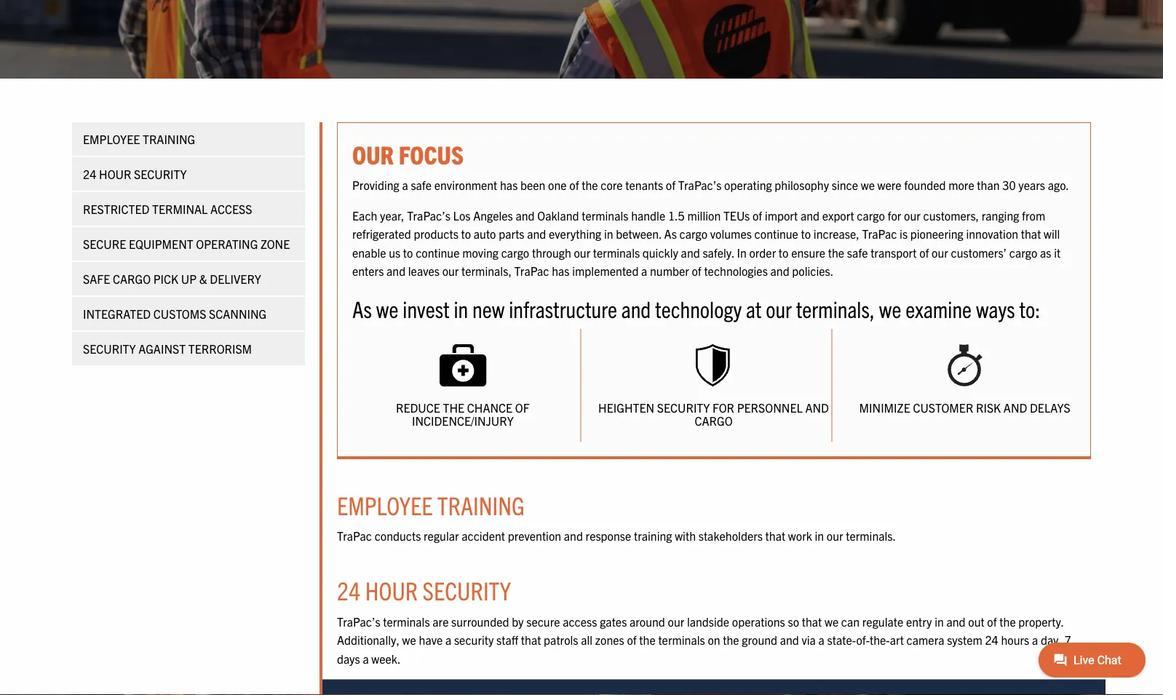 Task type: vqa. For each thing, say whether or not it's contained in the screenshot.
rightmost goal.
no



Task type: describe. For each thing, give the bounding box(es) containing it.
regular
[[424, 528, 459, 543]]

terminals down the 'core'
[[582, 208, 628, 222]]

week.
[[371, 651, 401, 666]]

providing a safe environment has been one of the core tenants of trapac's operating philosophy since we were founded more than 30 years ago.
[[352, 177, 1069, 192]]

volumes
[[710, 226, 752, 241]]

that left work
[[765, 528, 785, 543]]

founded
[[904, 177, 946, 192]]

trapac's inside trapac's terminals are surrounded by secure access gates around our landside operations so that we can regulate entry in and out of the property. additionally, we have a security staff that patrols all zones of the terminals on the ground and via a state-of-the-art camera system 24 hours a day, 7 days a week.
[[337, 614, 380, 628]]

one
[[548, 177, 567, 192]]

the left the 'core'
[[582, 177, 598, 192]]

our right for
[[904, 208, 921, 222]]

everything
[[549, 226, 601, 241]]

operating
[[724, 177, 772, 192]]

terrorism
[[188, 341, 252, 356]]

pioneering
[[910, 226, 963, 241]]

security against terrorism link
[[72, 332, 305, 365]]

our down everything
[[574, 245, 590, 260]]

the right on
[[723, 632, 739, 647]]

24 hour security link
[[72, 157, 305, 191]]

ago.
[[1048, 177, 1069, 192]]

philosophy
[[775, 177, 829, 192]]

and inside heighten security for personnel and cargo
[[805, 400, 829, 415]]

for
[[713, 400, 734, 415]]

restricted terminal access link
[[72, 192, 305, 226]]

0 horizontal spatial 24 hour security
[[83, 167, 187, 181]]

1 vertical spatial security
[[83, 341, 136, 356]]

2 and from the left
[[1004, 400, 1027, 415]]

angeles
[[473, 208, 513, 222]]

heighten security for personnel and cargo
[[598, 400, 829, 428]]

of down "pioneering"
[[919, 245, 929, 260]]

enable
[[352, 245, 386, 260]]

1 vertical spatial employee
[[337, 489, 433, 520]]

security against terrorism
[[83, 341, 252, 356]]

examine
[[906, 293, 972, 322]]

employee training inside employee training link
[[83, 132, 195, 146]]

state-
[[827, 632, 856, 647]]

1 vertical spatial continue
[[416, 245, 460, 260]]

from
[[1022, 208, 1045, 222]]

we left examine
[[879, 293, 901, 322]]

increase,
[[814, 226, 859, 241]]

gates
[[600, 614, 627, 628]]

access
[[210, 202, 252, 216]]

a left day,
[[1032, 632, 1038, 647]]

terminals, inside each year, trapac's los angeles and oakland terminals handle 1.5 million teus of import and export cargo for our customers, ranging from refrigerated products to auto parts and everything in between. as cargo volumes continue to increase, trapac is pioneering innovation that will enable us to continue moving cargo through our terminals quickly and safely. in order to ensure the safe transport of our customers' cargo as it enters and leaves our terminals, trapac has implemented a number of technologies and policies.
[[461, 264, 512, 278]]

of right 'teus'
[[752, 208, 762, 222]]

to right us
[[403, 245, 413, 260]]

1 horizontal spatial training
[[437, 489, 525, 520]]

so
[[788, 614, 799, 628]]

safely.
[[703, 245, 734, 260]]

cargo down the parts
[[501, 245, 529, 260]]

safe cargo pick up & delivery link
[[72, 262, 305, 296]]

trapac's inside each year, trapac's los angeles and oakland terminals handle 1.5 million teus of import and export cargo for our customers, ranging from refrigerated products to auto parts and everything in between. as cargo volumes continue to increase, trapac is pioneering innovation that will enable us to continue moving cargo through our terminals quickly and safely. in order to ensure the safe transport of our customers' cargo as it enters and leaves our terminals, trapac has implemented a number of technologies and policies.
[[407, 208, 450, 222]]

million
[[687, 208, 721, 222]]

than
[[977, 177, 1000, 192]]

of right the number
[[692, 264, 701, 278]]

secure equipment operating zone
[[83, 237, 290, 251]]

as inside each year, trapac's los angeles and oakland terminals handle 1.5 million teus of import and export cargo for our customers, ranging from refrigerated products to auto parts and everything in between. as cargo volumes continue to increase, trapac is pioneering innovation that will enable us to continue moving cargo through our terminals quickly and safely. in order to ensure the safe transport of our customers' cargo as it enters and leaves our terminals, trapac has implemented a number of technologies and policies.
[[664, 226, 677, 241]]

of right tenants
[[666, 177, 675, 192]]

stakeholders
[[698, 528, 763, 543]]

all
[[581, 632, 593, 647]]

scanning
[[209, 306, 267, 321]]

at
[[746, 293, 762, 322]]

safe cargo pick up & delivery
[[83, 272, 261, 286]]

against
[[138, 341, 186, 356]]

1.5
[[668, 208, 685, 222]]

the up hours
[[999, 614, 1016, 628]]

a right have
[[445, 632, 451, 647]]

operations
[[732, 614, 785, 628]]

property.
[[1018, 614, 1064, 628]]

to:
[[1019, 293, 1040, 322]]

2 horizontal spatial trapac's
[[678, 177, 722, 192]]

zone
[[261, 237, 290, 251]]

cargo left as
[[1009, 245, 1037, 260]]

out
[[968, 614, 984, 628]]

with
[[675, 528, 696, 543]]

heighten
[[598, 400, 654, 415]]

restricted
[[83, 202, 150, 216]]

safe inside each year, trapac's los angeles and oakland terminals handle 1.5 million teus of import and export cargo for our customers, ranging from refrigerated products to auto parts and everything in between. as cargo volumes continue to increase, trapac is pioneering innovation that will enable us to continue moving cargo through our terminals quickly and safely. in order to ensure the safe transport of our customers' cargo as it enters and leaves our terminals, trapac has implemented a number of technologies and policies.
[[847, 245, 868, 260]]

integrated customs scanning
[[83, 306, 267, 321]]

terminals.
[[846, 528, 896, 543]]

a right providing
[[402, 177, 408, 192]]

terminal
[[152, 202, 208, 216]]

us
[[389, 245, 400, 260]]

1 vertical spatial as
[[352, 293, 372, 322]]

in left new
[[454, 293, 468, 322]]

incidence/injury
[[412, 413, 514, 428]]

of right "one"
[[569, 177, 579, 192]]

been
[[520, 177, 545, 192]]

days
[[337, 651, 360, 666]]

and left safely.
[[681, 245, 700, 260]]

and down order
[[770, 264, 789, 278]]

each year, trapac's los angeles and oakland terminals handle 1.5 million teus of import and export cargo for our customers, ranging from refrigerated products to auto parts and everything in between. as cargo volumes continue to increase, trapac is pioneering innovation that will enable us to continue moving cargo through our terminals quickly and safely. in order to ensure the safe transport of our customers' cargo as it enters and leaves our terminals, trapac has implemented a number of technologies and policies.
[[352, 208, 1061, 278]]

our down "pioneering"
[[932, 245, 948, 260]]

2 horizontal spatial trapac
[[862, 226, 897, 241]]

delivery
[[210, 272, 261, 286]]

24 inside trapac's terminals are surrounded by secure access gates around our landside operations so that we can regulate entry in and out of the property. additionally, we have a security staff that patrols all zones of the terminals on the ground and via a state-of-the-art camera system 24 hours a day, 7 days a week.
[[985, 632, 998, 647]]

will
[[1044, 226, 1060, 241]]

patrols
[[544, 632, 578, 647]]

0 horizontal spatial safe
[[411, 177, 432, 192]]

terminals left on
[[658, 632, 705, 647]]

products
[[414, 226, 458, 241]]

that right so
[[802, 614, 822, 628]]

customer
[[913, 400, 973, 415]]

2 vertical spatial security
[[423, 574, 511, 606]]

customers'
[[951, 245, 1007, 260]]

1 vertical spatial hour
[[365, 574, 418, 606]]

&
[[199, 272, 207, 286]]

focus
[[399, 138, 464, 169]]

restricted terminal access
[[83, 202, 252, 216]]

0 horizontal spatial trapac
[[337, 528, 372, 543]]

los
[[453, 208, 471, 222]]

training inside employee training link
[[143, 132, 195, 146]]

surrounded
[[451, 614, 509, 628]]

number
[[650, 264, 689, 278]]

work
[[788, 528, 812, 543]]

customs
[[153, 306, 206, 321]]

0 vertical spatial hour
[[99, 167, 131, 181]]

environment
[[434, 177, 497, 192]]

refrigerated
[[352, 226, 411, 241]]

minimize customer risk and delays
[[859, 400, 1070, 415]]

and left the export
[[801, 208, 820, 222]]

employee training link
[[72, 122, 305, 156]]



Task type: locate. For each thing, give the bounding box(es) containing it.
trapac left conducts
[[337, 528, 372, 543]]

and
[[516, 208, 535, 222], [801, 208, 820, 222], [527, 226, 546, 241], [681, 245, 700, 260], [386, 264, 405, 278], [770, 264, 789, 278], [621, 293, 651, 322], [564, 528, 583, 543], [947, 614, 966, 628], [780, 632, 799, 647]]

leaves
[[408, 264, 440, 278]]

entry
[[906, 614, 932, 628]]

trapac up transport
[[862, 226, 897, 241]]

1 vertical spatial has
[[552, 264, 570, 278]]

terminals, down policies.
[[796, 293, 875, 322]]

0 vertical spatial trapac's
[[678, 177, 722, 192]]

has left been
[[500, 177, 518, 192]]

to right order
[[779, 245, 789, 260]]

employee up restricted
[[83, 132, 140, 146]]

terminals
[[582, 208, 628, 222], [593, 245, 640, 260], [383, 614, 430, 628], [658, 632, 705, 647]]

access
[[563, 614, 597, 628]]

safe down focus
[[411, 177, 432, 192]]

0 horizontal spatial hour
[[99, 167, 131, 181]]

7
[[1064, 632, 1071, 647]]

we left can
[[825, 614, 839, 628]]

24 left hours
[[985, 632, 998, 647]]

of right out
[[987, 614, 997, 628]]

chance
[[467, 400, 512, 415]]

our right work
[[827, 528, 843, 543]]

1 horizontal spatial and
[[1004, 400, 1027, 415]]

ways
[[976, 293, 1015, 322]]

hour up restricted
[[99, 167, 131, 181]]

24 hour security
[[83, 167, 187, 181], [337, 574, 511, 606]]

0 vertical spatial training
[[143, 132, 195, 146]]

1 horizontal spatial continue
[[754, 226, 798, 241]]

and right risk
[[1004, 400, 1027, 415]]

risk
[[976, 400, 1001, 415]]

1 horizontal spatial terminals,
[[796, 293, 875, 322]]

1 and from the left
[[805, 400, 829, 415]]

cargo
[[113, 272, 151, 286]]

1 horizontal spatial trapac
[[514, 264, 549, 278]]

our right around
[[668, 614, 684, 628]]

core
[[601, 177, 623, 192]]

trapac's up the 'million'
[[678, 177, 722, 192]]

in right entry
[[935, 614, 944, 628]]

of right the zones
[[627, 632, 637, 647]]

by
[[512, 614, 524, 628]]

secure equipment operating zone link
[[72, 227, 305, 261]]

1 vertical spatial 24 hour security
[[337, 574, 511, 606]]

trapac's up products
[[407, 208, 450, 222]]

landside
[[687, 614, 729, 628]]

transport
[[871, 245, 917, 260]]

in
[[604, 226, 613, 241], [454, 293, 468, 322], [815, 528, 824, 543], [935, 614, 944, 628]]

terminals, down moving
[[461, 264, 512, 278]]

training
[[634, 528, 672, 543]]

year,
[[380, 208, 404, 222]]

employee
[[83, 132, 140, 146], [337, 489, 433, 520]]

day,
[[1041, 632, 1062, 647]]

0 horizontal spatial as
[[352, 293, 372, 322]]

each
[[352, 208, 377, 222]]

trapac
[[862, 226, 897, 241], [514, 264, 549, 278], [337, 528, 372, 543]]

1 horizontal spatial as
[[664, 226, 677, 241]]

were
[[877, 177, 902, 192]]

our
[[352, 138, 394, 169]]

and down so
[[780, 632, 799, 647]]

training up the accident
[[437, 489, 525, 520]]

and
[[805, 400, 829, 415], [1004, 400, 1027, 415]]

and up the parts
[[516, 208, 535, 222]]

system
[[947, 632, 982, 647]]

cargo left for
[[857, 208, 885, 222]]

cargo
[[695, 413, 733, 428]]

staff
[[496, 632, 518, 647]]

quickly
[[643, 245, 678, 260]]

integrated
[[83, 306, 151, 321]]

1 vertical spatial 24
[[337, 574, 361, 606]]

1 vertical spatial safe
[[847, 245, 868, 260]]

0 horizontal spatial continue
[[416, 245, 460, 260]]

24 hour security up the are on the left bottom of the page
[[337, 574, 511, 606]]

1 vertical spatial training
[[437, 489, 525, 520]]

a inside each year, trapac's los angeles and oakland terminals handle 1.5 million teus of import and export cargo for our customers, ranging from refrigerated products to auto parts and everything in between. as cargo volumes continue to increase, trapac is pioneering innovation that will enable us to continue moving cargo through our terminals quickly and safely. in order to ensure the safe transport of our customers' cargo as it enters and leaves our terminals, trapac has implemented a number of technologies and policies.
[[641, 264, 647, 278]]

regulate
[[862, 614, 903, 628]]

in inside trapac's terminals are surrounded by secure access gates around our landside operations so that we can regulate entry in and out of the property. additionally, we have a security staff that patrols all zones of the terminals on the ground and via a state-of-the-art camera system 24 hours a day, 7 days a week.
[[935, 614, 944, 628]]

we left 'were'
[[861, 177, 875, 192]]

1 vertical spatial trapac
[[514, 264, 549, 278]]

has down through
[[552, 264, 570, 278]]

since
[[832, 177, 858, 192]]

pick
[[153, 272, 178, 286]]

0 vertical spatial 24 hour security
[[83, 167, 187, 181]]

security down integrated at left
[[83, 341, 136, 356]]

more
[[948, 177, 974, 192]]

1 vertical spatial employee training
[[337, 489, 525, 520]]

0 vertical spatial has
[[500, 177, 518, 192]]

security
[[454, 632, 494, 647]]

1 horizontal spatial employee
[[337, 489, 433, 520]]

employee up conducts
[[337, 489, 433, 520]]

in inside each year, trapac's los angeles and oakland terminals handle 1.5 million teus of import and export cargo for our customers, ranging from refrigerated products to auto parts and everything in between. as cargo volumes continue to increase, trapac is pioneering innovation that will enable us to continue moving cargo through our terminals quickly and safely. in order to ensure the safe transport of our customers' cargo as it enters and leaves our terminals, trapac has implemented a number of technologies and policies.
[[604, 226, 613, 241]]

1 vertical spatial trapac's
[[407, 208, 450, 222]]

secure
[[526, 614, 560, 628]]

integrated customs scanning link
[[72, 297, 305, 330]]

the inside each year, trapac's los angeles and oakland terminals handle 1.5 million teus of import and export cargo for our customers, ranging from refrigerated products to auto parts and everything in between. as cargo volumes continue to increase, trapac is pioneering innovation that will enable us to continue moving cargo through our terminals quickly and safely. in order to ensure the safe transport of our customers' cargo as it enters and leaves our terminals, trapac has implemented a number of technologies and policies.
[[828, 245, 844, 260]]

a right days at the left of page
[[363, 651, 369, 666]]

0 vertical spatial safe
[[411, 177, 432, 192]]

trapac's terminals are surrounded by secure access gates around our landside operations so that we can regulate entry in and out of the property. additionally, we have a security staff that patrols all zones of the terminals on the ground and via a state-of-the-art camera system 24 hours a day, 7 days a week.
[[337, 614, 1071, 666]]

security up surrounded
[[423, 574, 511, 606]]

additionally,
[[337, 632, 400, 647]]

2 horizontal spatial 24
[[985, 632, 998, 647]]

1 vertical spatial terminals,
[[796, 293, 875, 322]]

hour up additionally,
[[365, 574, 418, 606]]

response
[[586, 528, 631, 543]]

employee training up 24 hour security link
[[83, 132, 195, 146]]

1 horizontal spatial safe
[[847, 245, 868, 260]]

0 horizontal spatial employee training
[[83, 132, 195, 146]]

security
[[657, 400, 710, 415]]

1 horizontal spatial 24
[[337, 574, 361, 606]]

prevention
[[508, 528, 561, 543]]

the-
[[870, 632, 890, 647]]

a right via
[[818, 632, 825, 647]]

0 vertical spatial security
[[134, 167, 187, 181]]

handle
[[631, 208, 665, 222]]

through
[[532, 245, 571, 260]]

0 vertical spatial employee training
[[83, 132, 195, 146]]

2 vertical spatial trapac's
[[337, 614, 380, 628]]

safe down "increase,"
[[847, 245, 868, 260]]

0 horizontal spatial 24
[[83, 167, 96, 181]]

teus
[[723, 208, 750, 222]]

customers,
[[923, 208, 979, 222]]

in left between. at the right of the page
[[604, 226, 613, 241]]

in right work
[[815, 528, 824, 543]]

0 vertical spatial terminals,
[[461, 264, 512, 278]]

and left 'response'
[[564, 528, 583, 543]]

as down 1.5
[[664, 226, 677, 241]]

that down from
[[1021, 226, 1041, 241]]

new
[[472, 293, 505, 322]]

0 horizontal spatial and
[[805, 400, 829, 415]]

terminals up the implemented
[[593, 245, 640, 260]]

that down secure
[[521, 632, 541, 647]]

2 vertical spatial trapac
[[337, 528, 372, 543]]

and left out
[[947, 614, 966, 628]]

continue down products
[[416, 245, 460, 260]]

that inside each year, trapac's los angeles and oakland terminals handle 1.5 million teus of import and export cargo for our customers, ranging from refrigerated products to auto parts and everything in between. as cargo volumes continue to increase, trapac is pioneering innovation that will enable us to continue moving cargo through our terminals quickly and safely. in order to ensure the safe transport of our customers' cargo as it enters and leaves our terminals, trapac has implemented a number of technologies and policies.
[[1021, 226, 1041, 241]]

invest
[[403, 293, 450, 322]]

continue down import
[[754, 226, 798, 241]]

of-
[[856, 632, 870, 647]]

and up through
[[527, 226, 546, 241]]

of
[[515, 400, 530, 415]]

has inside each year, trapac's los angeles and oakland terminals handle 1.5 million teus of import and export cargo for our customers, ranging from refrigerated products to auto parts and everything in between. as cargo volumes continue to increase, trapac is pioneering innovation that will enable us to continue moving cargo through our terminals quickly and safely. in order to ensure the safe transport of our customers' cargo as it enters and leaves our terminals, trapac has implemented a number of technologies and policies.
[[552, 264, 570, 278]]

safe
[[83, 272, 110, 286]]

cargo down the 'million'
[[679, 226, 708, 241]]

providing
[[352, 177, 399, 192]]

security up restricted terminal access
[[134, 167, 187, 181]]

the down around
[[639, 632, 656, 647]]

24 up additionally,
[[337, 574, 361, 606]]

continue
[[754, 226, 798, 241], [416, 245, 460, 260]]

and right personnel
[[805, 400, 829, 415]]

has
[[500, 177, 518, 192], [552, 264, 570, 278]]

terminals up have
[[383, 614, 430, 628]]

1 horizontal spatial hour
[[365, 574, 418, 606]]

0 horizontal spatial trapac's
[[337, 614, 380, 628]]

0 horizontal spatial has
[[500, 177, 518, 192]]

the
[[443, 400, 464, 415]]

as we invest in new infrastructure and technology at our terminals, we examine ways to:
[[352, 293, 1040, 322]]

and down the implemented
[[621, 293, 651, 322]]

the down "increase,"
[[828, 245, 844, 260]]

2 vertical spatial 24
[[985, 632, 998, 647]]

0 horizontal spatial terminals,
[[461, 264, 512, 278]]

tenants
[[625, 177, 663, 192]]

our inside trapac's terminals are surrounded by secure access gates around our landside operations so that we can regulate entry in and out of the property. additionally, we have a security staff that patrols all zones of the terminals on the ground and via a state-of-the-art camera system 24 hours a day, 7 days a week.
[[668, 614, 684, 628]]

1 horizontal spatial 24 hour security
[[337, 574, 511, 606]]

to left auto
[[461, 226, 471, 241]]

training up 24 hour security link
[[143, 132, 195, 146]]

cargo
[[857, 208, 885, 222], [679, 226, 708, 241], [501, 245, 529, 260], [1009, 245, 1037, 260]]

between.
[[616, 226, 662, 241]]

we left have
[[402, 632, 416, 647]]

we left invest
[[376, 293, 398, 322]]

employee training up regular
[[337, 489, 525, 520]]

can
[[841, 614, 860, 628]]

0 vertical spatial employee
[[83, 132, 140, 146]]

0 horizontal spatial employee
[[83, 132, 140, 146]]

24 up restricted
[[83, 167, 96, 181]]

art
[[890, 632, 904, 647]]

technologies
[[704, 264, 768, 278]]

in
[[737, 245, 747, 260]]

1 horizontal spatial trapac's
[[407, 208, 450, 222]]

0 horizontal spatial training
[[143, 132, 195, 146]]

our right leaves
[[442, 264, 459, 278]]

is
[[900, 226, 908, 241]]

to up ensure
[[801, 226, 811, 241]]

24 inside 24 hour security link
[[83, 167, 96, 181]]

trapac's up additionally,
[[337, 614, 380, 628]]

enters
[[352, 264, 384, 278]]

0 vertical spatial continue
[[754, 226, 798, 241]]

personnel
[[737, 400, 803, 415]]

to
[[461, 226, 471, 241], [801, 226, 811, 241], [403, 245, 413, 260], [779, 245, 789, 260]]

our right "at"
[[766, 293, 792, 322]]

24 hour security up restricted
[[83, 167, 187, 181]]

0 vertical spatial as
[[664, 226, 677, 241]]

1 horizontal spatial has
[[552, 264, 570, 278]]

accident
[[462, 528, 505, 543]]

0 vertical spatial trapac
[[862, 226, 897, 241]]

and down us
[[386, 264, 405, 278]]

1 horizontal spatial employee training
[[337, 489, 525, 520]]

0 vertical spatial 24
[[83, 167, 96, 181]]

as down enters
[[352, 293, 372, 322]]

reduce
[[396, 400, 440, 415]]

employee training
[[83, 132, 195, 146], [337, 489, 525, 520]]

trapac down through
[[514, 264, 549, 278]]

a down quickly
[[641, 264, 647, 278]]

order
[[749, 245, 776, 260]]



